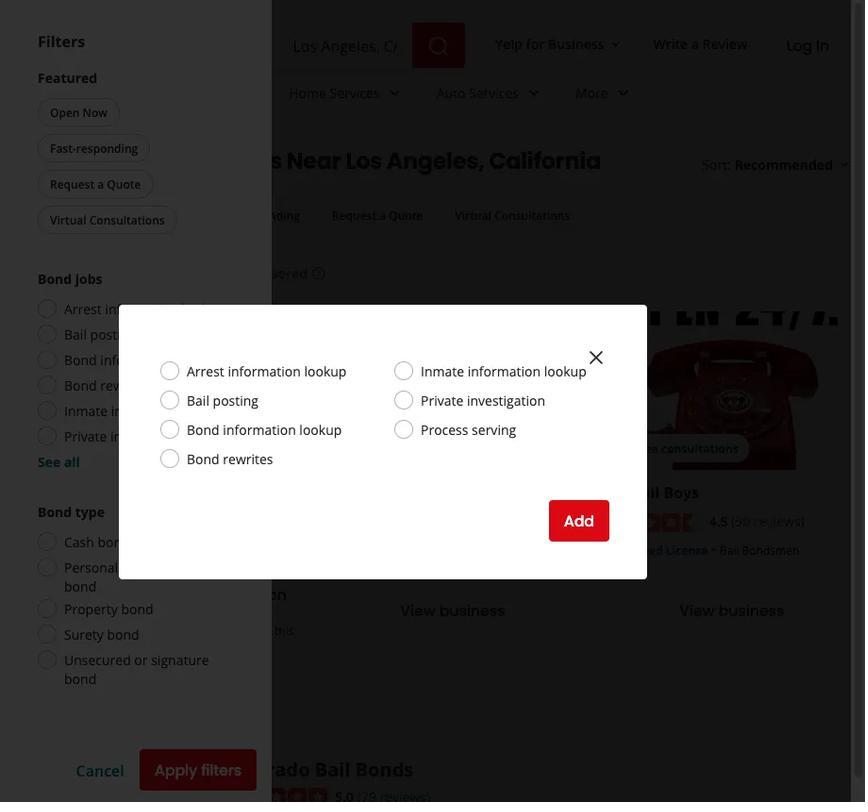 Task type: vqa. For each thing, say whether or not it's contained in the screenshot.
2nd 24 chevron down v2 image from the right
yes



Task type: describe. For each thing, give the bounding box(es) containing it.
free
[[634, 440, 658, 455]]

bail posting inside add dialog
[[187, 391, 259, 409]]

in
[[816, 35, 830, 56]]

responding for fast-responding button within filters group
[[238, 208, 300, 223]]

cash
[[64, 533, 94, 551]]

business categories element
[[143, 68, 865, 123]]

filters
[[38, 31, 85, 51]]

license for 16 verified v2 image's the verified license button
[[108, 541, 150, 557]]

0 horizontal spatial 5 star rating image
[[42, 513, 143, 532]]

property
[[64, 600, 118, 618]]

business for free consultations
[[718, 599, 784, 620]]

request a virtual consultation button
[[42, 573, 306, 615]]

property bond
[[64, 600, 153, 618]]

process
[[421, 420, 468, 438]]

home
[[289, 84, 326, 102]]

reviews)
[[754, 511, 804, 529]]

$75
[[355, 440, 374, 455]]

surety
[[64, 625, 104, 643]]

bond information lookup inside add dialog
[[187, 420, 342, 438]]

arrest information lookup inside option group
[[64, 300, 224, 318]]

yelp
[[495, 35, 523, 52]]

inmate inside option group
[[64, 401, 108, 419]]

private inside add dialog
[[421, 391, 464, 409]]

0 horizontal spatial alvarado bail bonds
[[42, 482, 192, 502]]

24 chevron down v2 image for more
[[612, 82, 635, 104]]

fast- inside featured group
[[50, 140, 76, 156]]

$75 for $100 deal
[[355, 440, 451, 455]]

license for the verified license button related to 16 verified v2 icon
[[666, 541, 708, 557]]

unsecured or signature bond
[[64, 651, 209, 687]]

virtual for virtual consultations 'button' inside the filters group
[[455, 208, 492, 223]]

add
[[564, 510, 594, 532]]

auto
[[436, 84, 466, 102]]

from
[[246, 622, 272, 638]]

you
[[197, 260, 232, 286]]

private inside option group
[[64, 427, 107, 445]]

boys
[[664, 482, 699, 502]]

1 vertical spatial bonds
[[145, 482, 192, 502]]

bond for property bond
[[121, 600, 153, 618]]

you
[[53, 622, 73, 638]]

request a quote inside featured group
[[50, 176, 141, 192]]

private investigation inside add dialog
[[421, 391, 545, 409]]

the bail boys
[[600, 482, 699, 502]]

best
[[111, 145, 160, 177]]

rewrites inside add dialog
[[223, 450, 273, 468]]

fast-responding button inside featured group
[[38, 134, 150, 162]]

consultation
[[178, 622, 243, 638]]

surety bond
[[64, 625, 139, 643]]

more link
[[560, 68, 650, 123]]

all button
[[42, 201, 102, 231]]

24 chevron down v2 image
[[523, 82, 545, 104]]

home services
[[289, 84, 380, 102]]

open inside featured group
[[50, 104, 80, 120]]

0 vertical spatial bond rewrites
[[64, 376, 151, 394]]

jobs
[[75, 269, 102, 287]]

unsecured
[[64, 651, 131, 668]]

(50
[[731, 511, 750, 529]]

option group containing bond jobs
[[38, 269, 234, 471]]

2 horizontal spatial bonds
[[355, 756, 413, 782]]

sponsored for sponsored
[[240, 264, 308, 282]]

open now for open now button within featured group
[[50, 104, 108, 120]]

16 verified v2 image
[[42, 541, 57, 556]]

for for $75 for $100 deal
[[377, 440, 393, 455]]

rewrites inside option group
[[100, 376, 151, 394]]

write
[[653, 35, 688, 52]]

type
[[75, 502, 105, 520]]

posting inside add dialog
[[213, 391, 259, 409]]

$40
[[75, 440, 95, 455]]

a for request a virtual consultation button in the bottom of the page
[[125, 583, 135, 605]]

virtual
[[141, 622, 175, 638]]

bond inside unsecured or signature bond
[[64, 669, 96, 687]]

verified license button for 16 verified v2 image
[[60, 540, 150, 557]]

home services link
[[274, 68, 421, 123]]

verified license for 16 verified v2 image's the verified license button
[[60, 541, 150, 557]]

bail bondsmen
[[720, 541, 799, 557]]

request for request a virtual consultation button in the bottom of the page
[[61, 583, 121, 605]]

bond jobs
[[38, 269, 102, 287]]

near
[[287, 145, 341, 177]]

alvarado for rightmost alvarado bail bonds 'link'
[[226, 756, 310, 782]]

top 10 best bail bonds near los angeles, california
[[38, 145, 601, 177]]

bond rewrites inside add dialog
[[187, 450, 273, 468]]

fast-responding inside featured group
[[50, 140, 138, 156]]

bondsmen
[[742, 541, 799, 557]]

virtual consultations inside filters group
[[455, 208, 570, 223]]

consultation
[[191, 583, 287, 605]]

personal
[[64, 558, 118, 576]]

yelp for business
[[495, 35, 604, 52]]

add dialog
[[0, 0, 865, 802]]

0 horizontal spatial posting
[[90, 325, 136, 343]]

featured group
[[34, 68, 234, 238]]

1 horizontal spatial alvarado bail bonds
[[226, 756, 413, 782]]

verified for 16 verified v2 image's the verified license button
[[60, 541, 105, 557]]

filters group
[[38, 201, 586, 231]]

responding for fast-responding button inside the featured group
[[76, 140, 138, 156]]

offers
[[110, 260, 164, 286]]

log
[[786, 35, 812, 56]]

all
[[76, 208, 90, 223]]

results
[[122, 688, 178, 709]]

services for home services
[[330, 84, 380, 102]]

california
[[489, 145, 601, 177]]

request a quote button inside featured group
[[38, 170, 153, 198]]

signature
[[151, 651, 209, 668]]

for left you
[[167, 260, 193, 286]]

add button
[[549, 500, 610, 542]]

bond type
[[38, 502, 105, 520]]

inmate inside add dialog
[[421, 362, 464, 380]]

request a virtual consultation
[[61, 583, 287, 605]]

inmate information lookup inside option group
[[64, 401, 230, 419]]

for for yelp for business
[[526, 35, 545, 52]]

a for the request a quote button inside the featured group
[[97, 176, 104, 192]]

quote for the request a quote button inside the featured group
[[107, 176, 141, 192]]

for for $40 for $100 deal
[[98, 440, 114, 455]]

arrest inside add dialog
[[187, 362, 224, 380]]

all
[[64, 452, 80, 470]]

request a quote button inside filters group
[[320, 201, 435, 230]]

open now button inside featured group
[[38, 98, 120, 126]]

4.5 (50 reviews)
[[709, 511, 804, 529]]

personal recognizance bond
[[64, 558, 203, 595]]

private investigation inside option group
[[64, 427, 189, 445]]

serving
[[472, 420, 516, 438]]

consultations
[[661, 440, 738, 455]]

1 horizontal spatial alvarado bail bonds link
[[226, 756, 413, 782]]

now for open now button inside the filters group
[[155, 208, 180, 223]]

sponsored for sponsored results
[[38, 688, 119, 709]]

free consultations link
[[600, 311, 864, 469]]

1 horizontal spatial bonds
[[211, 145, 282, 177]]

apply filters
[[155, 760, 242, 781]]



Task type: locate. For each thing, give the bounding box(es) containing it.
for inside button
[[526, 35, 545, 52]]

search image
[[427, 35, 450, 58]]

1 vertical spatial alvarado
[[226, 756, 310, 782]]

open inside filters group
[[122, 208, 152, 223]]

0 vertical spatial open
[[50, 104, 80, 120]]

2 24 chevron down v2 image from the left
[[612, 82, 635, 104]]

0 horizontal spatial view
[[400, 599, 436, 620]]

0 horizontal spatial fast-
[[50, 140, 76, 156]]

bond for cash bond
[[98, 533, 130, 551]]

fast- inside filters group
[[212, 208, 238, 223]]

1 horizontal spatial deal
[[425, 440, 451, 455]]

open now button down best
[[110, 201, 192, 230]]

bond
[[98, 533, 130, 551], [64, 577, 96, 595], [121, 600, 153, 618], [107, 625, 139, 643], [64, 669, 96, 687]]

0 horizontal spatial view business
[[400, 599, 505, 620]]

fast-responding inside filters group
[[212, 208, 300, 223]]

1 horizontal spatial investigation
[[467, 391, 545, 409]]

2 verified license button from the left
[[619, 540, 708, 557]]

apply
[[155, 760, 197, 781]]

open now button inside filters group
[[110, 201, 192, 230]]

a for the request a quote button within the filters group
[[380, 208, 386, 223]]

deal down process
[[425, 440, 451, 455]]

0 horizontal spatial investigation
[[110, 427, 189, 445]]

responding inside featured group
[[76, 140, 138, 156]]

next image
[[850, 262, 865, 284]]

request up all button
[[50, 176, 95, 192]]

1 vertical spatial investigation
[[110, 427, 189, 445]]

$40 for $100 deal link
[[42, 311, 306, 469]]

1 horizontal spatial 5 star rating image
[[226, 788, 327, 802]]

see all button
[[38, 452, 80, 470]]

services
[[330, 84, 380, 102], [469, 84, 519, 102]]

1 vertical spatial bail posting
[[187, 391, 259, 409]]

1 horizontal spatial virtual
[[139, 583, 187, 605]]

responding inside filters group
[[238, 208, 300, 223]]

now down best
[[155, 208, 180, 223]]

1 vertical spatial inmate information lookup
[[64, 401, 230, 419]]

0 vertical spatial investigation
[[467, 391, 545, 409]]

a up request
[[125, 583, 135, 605]]

virtual consultations button
[[443, 201, 582, 230], [38, 206, 177, 234]]

open right all
[[122, 208, 152, 223]]

fast-responding up all
[[50, 140, 138, 156]]

a down los
[[380, 208, 386, 223]]

virtual down 'recognizance'
[[139, 583, 187, 605]]

1 deal from the left
[[146, 440, 171, 455]]

24 chevron down v2 image for home services
[[384, 82, 406, 104]]

virtual up special
[[50, 212, 86, 227]]

deal inside '$75 for $100 deal' link
[[425, 440, 451, 455]]

1 vertical spatial arrest information lookup
[[187, 362, 347, 380]]

license down the 4.5 star rating image
[[666, 541, 708, 557]]

0 horizontal spatial quote
[[107, 176, 141, 192]]

special
[[38, 260, 107, 286]]

0 horizontal spatial services
[[330, 84, 380, 102]]

option group containing bond type
[[38, 502, 234, 688]]

0 horizontal spatial consultations
[[89, 212, 165, 227]]

0 horizontal spatial verified
[[60, 541, 105, 557]]

sponsored
[[240, 264, 308, 282], [38, 688, 119, 709]]

0 vertical spatial inmate information lookup
[[421, 362, 587, 380]]

16 chevron down v2 image
[[608, 37, 623, 52]]

fast- up you
[[212, 208, 238, 223]]

bond for surety bond
[[107, 625, 139, 643]]

1 horizontal spatial view business
[[679, 599, 784, 620]]

1 vertical spatial 5 star rating image
[[226, 788, 327, 802]]

alvarado
[[42, 482, 109, 502], [226, 756, 310, 782]]

investigation right the $40
[[110, 427, 189, 445]]

1 vertical spatial bond information lookup
[[187, 420, 342, 438]]

services for auto services
[[469, 84, 519, 102]]

review
[[703, 35, 748, 52]]

0 horizontal spatial open
[[50, 104, 80, 120]]

recognizance
[[121, 558, 203, 576]]

4.5 star rating image
[[600, 513, 702, 532]]

option group
[[38, 269, 234, 471], [38, 502, 234, 688]]

business inside you can request virtual consultation from this business
[[150, 638, 197, 653]]

2 verified from the left
[[619, 541, 663, 557]]

$75 for $100 deal link
[[321, 311, 585, 469]]

a inside filters group
[[380, 208, 386, 223]]

0 horizontal spatial arrest
[[64, 300, 102, 318]]

1 view business link from the left
[[321, 589, 585, 630]]

virtual consultations button down 10
[[38, 206, 177, 234]]

deal right the $40
[[146, 440, 171, 455]]

2 vertical spatial request
[[61, 583, 121, 605]]

0 vertical spatial alvarado bail bonds link
[[42, 482, 192, 502]]

for right yelp
[[526, 35, 545, 52]]

filters
[[201, 760, 242, 781]]

0 vertical spatial sponsored
[[240, 264, 308, 282]]

bond up request
[[121, 600, 153, 618]]

0 vertical spatial fast-
[[50, 140, 76, 156]]

verified down the 4.5 star rating image
[[619, 541, 663, 557]]

quote
[[107, 176, 141, 192], [389, 208, 423, 223]]

private investigation up all
[[64, 427, 189, 445]]

more
[[576, 84, 608, 102]]

0 horizontal spatial verified license button
[[60, 540, 150, 557]]

consultations down california
[[494, 208, 570, 223]]

quote down angeles, on the top of page
[[389, 208, 423, 223]]

fast-responding up you
[[212, 208, 300, 223]]

16 info v2 image
[[861, 157, 865, 172]]

license up personal recognizance bond
[[108, 541, 150, 557]]

1 horizontal spatial consultations
[[494, 208, 570, 223]]

inmate up process
[[421, 362, 464, 380]]

0 vertical spatial fast-responding
[[50, 140, 138, 156]]

now inside featured group
[[83, 104, 108, 120]]

now inside filters group
[[155, 208, 180, 223]]

quote inside featured group
[[107, 176, 141, 192]]

open now inside filters group
[[122, 208, 180, 223]]

2 license from the left
[[666, 541, 708, 557]]

open down 'featured' on the left of page
[[50, 104, 80, 120]]

fast-responding button up all
[[38, 134, 150, 162]]

request for the request a quote button inside the featured group
[[50, 176, 95, 192]]

1 24 chevron down v2 image from the left
[[384, 82, 406, 104]]

virtual consultations down california
[[455, 208, 570, 223]]

0 vertical spatial 5 star rating image
[[42, 513, 143, 532]]

1 vertical spatial open now button
[[110, 201, 192, 230]]

view for consultations
[[679, 599, 715, 620]]

0 horizontal spatial bond rewrites
[[64, 376, 151, 394]]

quote inside filters group
[[389, 208, 423, 223]]

now down 'featured' on the left of page
[[83, 104, 108, 120]]

open now
[[50, 104, 108, 120], [122, 208, 180, 223]]

verified license up personal
[[60, 541, 150, 557]]

0 vertical spatial bail posting
[[64, 325, 136, 343]]

0 horizontal spatial rewrites
[[100, 376, 151, 394]]

1 vertical spatial posting
[[213, 391, 259, 409]]

process serving
[[421, 420, 516, 438]]

request a quote button down los
[[320, 201, 435, 230]]

for right the $40
[[98, 440, 114, 455]]

5 star rating image down filters at the left
[[226, 788, 327, 802]]

view business for $75 for $100 deal
[[400, 599, 505, 620]]

1 horizontal spatial services
[[469, 84, 519, 102]]

virtual for virtual consultations 'button' within the featured group
[[50, 212, 86, 227]]

1 horizontal spatial private investigation
[[421, 391, 545, 409]]

0 horizontal spatial deal
[[146, 440, 171, 455]]

0 vertical spatial quote
[[107, 176, 141, 192]]

$100 inside $40 for $100 deal link
[[117, 440, 143, 455]]

private up process
[[421, 391, 464, 409]]

$100 right the $40
[[117, 440, 143, 455]]

0 vertical spatial option group
[[38, 269, 234, 471]]

consultations up special offers for you
[[89, 212, 165, 227]]

business for $75 for $100 deal
[[439, 599, 505, 620]]

business
[[439, 599, 505, 620], [718, 599, 784, 620], [150, 638, 197, 653]]

a right write
[[691, 35, 699, 52]]

$100 for $75
[[396, 440, 422, 455]]

verified for the verified license button related to 16 verified v2 icon
[[619, 541, 663, 557]]

rewrites
[[100, 376, 151, 394], [223, 450, 273, 468]]

private investigation up serving
[[421, 391, 545, 409]]

fast-responding button up you
[[200, 201, 312, 230]]

1 vertical spatial bond rewrites
[[187, 450, 273, 468]]

fast-responding button
[[38, 134, 150, 162], [200, 201, 312, 230]]

sponsored down unsecured
[[38, 688, 119, 709]]

a left best
[[97, 176, 104, 192]]

16 info v2 image
[[312, 266, 327, 281]]

1 vertical spatial inmate
[[64, 401, 108, 419]]

0 vertical spatial arrest information lookup
[[64, 300, 224, 318]]

1 view from the left
[[400, 599, 436, 620]]

cash bond
[[64, 533, 130, 551]]

open now inside featured group
[[50, 104, 108, 120]]

services left 24 chevron down v2 image
[[469, 84, 519, 102]]

virtual consultations button inside filters group
[[443, 201, 582, 230]]

a inside group
[[97, 176, 104, 192]]

24 chevron down v2 image left auto
[[384, 82, 406, 104]]

close image
[[585, 346, 608, 369]]

1 horizontal spatial $100
[[396, 440, 422, 455]]

1 horizontal spatial arrest
[[187, 362, 224, 380]]

$40 for $100 deal
[[75, 440, 171, 455]]

top
[[38, 145, 80, 177]]

1 vertical spatial private investigation
[[64, 427, 189, 445]]

2 $100 from the left
[[396, 440, 422, 455]]

virtual consultations down 10
[[50, 212, 165, 227]]

0 vertical spatial bonds
[[211, 145, 282, 177]]

private up all
[[64, 427, 107, 445]]

16 deal v2 image
[[57, 440, 72, 455]]

$100
[[117, 440, 143, 455], [396, 440, 422, 455]]

request
[[98, 622, 138, 638]]

bond up personal
[[98, 533, 130, 551]]

bond inside personal recognizance bond
[[64, 577, 96, 595]]

open now button down 'featured' on the left of page
[[38, 98, 120, 126]]

arrest information lookup inside add dialog
[[187, 362, 347, 380]]

deal inside $40 for $100 deal link
[[146, 440, 171, 455]]

1 horizontal spatial inmate information lookup
[[421, 362, 587, 380]]

0 horizontal spatial view business link
[[321, 589, 585, 630]]

$100 down process
[[396, 440, 422, 455]]

2 horizontal spatial virtual
[[455, 208, 492, 223]]

now for open now button within featured group
[[83, 104, 108, 120]]

2 vertical spatial bonds
[[355, 756, 413, 782]]

alvarado up the bond type
[[42, 482, 109, 502]]

bond rewrites
[[64, 376, 151, 394], [187, 450, 273, 468]]

request inside featured group
[[50, 176, 95, 192]]

2 horizontal spatial business
[[718, 599, 784, 620]]

view business link for free consultations
[[600, 589, 864, 630]]

view business link for $75 for $100 deal
[[321, 589, 585, 630]]

deal for $75 for $100 deal
[[425, 440, 451, 455]]

verified license button up personal
[[60, 540, 150, 557]]

1 horizontal spatial request a quote
[[332, 208, 423, 223]]

featured
[[38, 68, 97, 86]]

view business
[[400, 599, 505, 620], [679, 599, 784, 620]]

1 horizontal spatial fast-responding button
[[200, 201, 312, 230]]

1 horizontal spatial view business link
[[600, 589, 864, 630]]

1 horizontal spatial open
[[122, 208, 152, 223]]

2 view business from the left
[[679, 599, 784, 620]]

1 horizontal spatial view
[[679, 599, 715, 620]]

bail inside option group
[[64, 325, 87, 343]]

special offers for you
[[38, 260, 232, 286]]

you can request virtual consultation from this business
[[53, 622, 294, 653]]

consultations inside filters group
[[494, 208, 570, 223]]

quote for the request a quote button within the filters group
[[389, 208, 423, 223]]

inmate up the $40
[[64, 401, 108, 419]]

responding up all
[[76, 140, 138, 156]]

responding
[[76, 140, 138, 156], [238, 208, 300, 223]]

1 vertical spatial sponsored
[[38, 688, 119, 709]]

virtual inside featured group
[[50, 212, 86, 227]]

1 vertical spatial arrest
[[187, 362, 224, 380]]

consultations for virtual consultations 'button' inside the filters group
[[494, 208, 570, 223]]

1 view business from the left
[[400, 599, 505, 620]]

1 verified license button from the left
[[60, 540, 150, 557]]

arrest
[[64, 300, 102, 318], [187, 362, 224, 380]]

the
[[600, 482, 627, 502]]

fast-responding
[[50, 140, 138, 156], [212, 208, 300, 223]]

auto services link
[[421, 68, 560, 123]]

2 view from the left
[[679, 599, 715, 620]]

for right "$75"
[[377, 440, 393, 455]]

0 horizontal spatial $100
[[117, 440, 143, 455]]

1 option group from the top
[[38, 269, 234, 471]]

fast-responding button inside filters group
[[200, 201, 312, 230]]

cancel button
[[76, 760, 124, 780]]

virtual
[[455, 208, 492, 223], [50, 212, 86, 227], [139, 583, 187, 605]]

1 horizontal spatial rewrites
[[223, 450, 273, 468]]

investigation up serving
[[467, 391, 545, 409]]

1 horizontal spatial business
[[439, 599, 505, 620]]

request a quote button up all
[[38, 170, 153, 198]]

2 deal from the left
[[425, 440, 451, 455]]

2 option group from the top
[[38, 502, 234, 688]]

virtual consultations button inside featured group
[[38, 206, 177, 234]]

alvarado bail bonds
[[42, 482, 192, 502], [226, 756, 413, 782]]

the bail boys link
[[600, 482, 699, 502]]

virtual inside button
[[139, 583, 187, 605]]

0 vertical spatial arrest
[[64, 300, 102, 318]]

1 verified license from the left
[[60, 541, 150, 557]]

16 filter v2 image
[[54, 209, 69, 224]]

arrest inside option group
[[64, 300, 102, 318]]

0 vertical spatial alvarado
[[42, 482, 109, 502]]

fast- left 10
[[50, 140, 76, 156]]

see all
[[38, 452, 80, 470]]

0 horizontal spatial request a quote
[[50, 176, 141, 192]]

bond information lookup
[[64, 351, 219, 368], [187, 420, 342, 438]]

0 horizontal spatial business
[[150, 638, 197, 653]]

24 chevron down v2 image inside the home services link
[[384, 82, 406, 104]]

0 horizontal spatial bail posting
[[64, 325, 136, 343]]

verified license
[[60, 541, 150, 557], [619, 541, 708, 557]]

1 license from the left
[[108, 541, 150, 557]]

1 vertical spatial quote
[[389, 208, 423, 223]]

verified up personal
[[60, 541, 105, 557]]

free consultations
[[634, 440, 738, 455]]

1 vertical spatial option group
[[38, 502, 234, 688]]

1 horizontal spatial verified license
[[619, 541, 708, 557]]

angeles,
[[387, 145, 485, 177]]

bond down unsecured
[[64, 669, 96, 687]]

consultations for virtual consultations 'button' within the featured group
[[89, 212, 165, 227]]

0 horizontal spatial request a quote button
[[38, 170, 153, 198]]

yelp for business button
[[488, 27, 631, 61]]

0 vertical spatial now
[[83, 104, 108, 120]]

view business for free consultations
[[679, 599, 784, 620]]

bail posting
[[64, 325, 136, 343], [187, 391, 259, 409]]

request a quote inside filters group
[[332, 208, 423, 223]]

24 chevron down v2 image right more
[[612, 82, 635, 104]]

verified license button for 16 verified v2 icon
[[619, 540, 708, 557]]

sponsored left 16 info v2 image
[[240, 264, 308, 282]]

now
[[83, 104, 108, 120], [155, 208, 180, 223]]

alvarado right apply
[[226, 756, 310, 782]]

0 horizontal spatial fast-responding button
[[38, 134, 150, 162]]

bond down personal
[[64, 577, 96, 595]]

deal for $40 for $100 deal
[[146, 440, 171, 455]]

1 vertical spatial alvarado bail bonds
[[226, 756, 413, 782]]

request for the request a quote button within the filters group
[[332, 208, 377, 223]]

request down los
[[332, 208, 377, 223]]

0 horizontal spatial virtual consultations button
[[38, 206, 177, 234]]

request
[[50, 176, 95, 192], [332, 208, 377, 223], [61, 583, 121, 605]]

business
[[548, 35, 604, 52]]

5 star rating image up cash bond
[[42, 513, 143, 532]]

sponsored results
[[38, 688, 178, 709]]

1 vertical spatial open
[[122, 208, 152, 223]]

0 horizontal spatial fast-responding
[[50, 140, 138, 156]]

deal
[[146, 440, 171, 455], [425, 440, 451, 455]]

0 horizontal spatial responding
[[76, 140, 138, 156]]

1 horizontal spatial verified license button
[[619, 540, 708, 557]]

investigation inside option group
[[110, 427, 189, 445]]

sort:
[[702, 155, 731, 173]]

inmate information lookup up $40 for $100 deal
[[64, 401, 230, 419]]

private investigation
[[421, 391, 545, 409], [64, 427, 189, 445]]

24 chevron down v2 image inside more link
[[612, 82, 635, 104]]

quote right 10
[[107, 176, 141, 192]]

write a review link
[[646, 27, 755, 60]]

2 services from the left
[[469, 84, 519, 102]]

1 vertical spatial fast-responding button
[[200, 201, 312, 230]]

1 services from the left
[[330, 84, 380, 102]]

alvarado for the topmost alvarado bail bonds 'link'
[[42, 482, 109, 502]]

bond down property bond
[[107, 625, 139, 643]]

bail inside add dialog
[[187, 391, 209, 409]]

view for for
[[400, 599, 436, 620]]

virtual consultations button down california
[[443, 201, 582, 230]]

$100 inside '$75 for $100 deal' link
[[396, 440, 422, 455]]

1 $100 from the left
[[117, 440, 143, 455]]

0 vertical spatial posting
[[90, 325, 136, 343]]

consultations inside featured group
[[89, 212, 165, 227]]

investigation inside add dialog
[[467, 391, 545, 409]]

inmate information lookup inside add dialog
[[421, 362, 587, 380]]

apply filters button
[[139, 749, 257, 791]]

private
[[421, 391, 464, 409], [64, 427, 107, 445]]

write a review
[[653, 35, 748, 52]]

1 horizontal spatial 24 chevron down v2 image
[[612, 82, 635, 104]]

license
[[108, 541, 150, 557], [666, 541, 708, 557]]

arrest information lookup
[[64, 300, 224, 318], [187, 362, 347, 380]]

1 vertical spatial alvarado bail bonds link
[[226, 756, 413, 782]]

1 horizontal spatial alvarado
[[226, 756, 310, 782]]

0 vertical spatial request a quote
[[50, 176, 141, 192]]

inmate information lookup up serving
[[421, 362, 587, 380]]

cancel
[[76, 760, 124, 780]]

open now down best
[[122, 208, 180, 223]]

inmate
[[421, 362, 464, 380], [64, 401, 108, 419]]

verified license down the 4.5 star rating image
[[619, 541, 708, 557]]

virtual down angeles, on the top of page
[[455, 208, 492, 223]]

1 horizontal spatial verified
[[619, 541, 663, 557]]

verified license button down the 4.5 star rating image
[[619, 540, 708, 557]]

virtual consultations inside featured group
[[50, 212, 165, 227]]

auto services
[[436, 84, 519, 102]]

request down personal
[[61, 583, 121, 605]]

bond
[[38, 269, 72, 287], [64, 351, 97, 368], [64, 376, 97, 394], [187, 420, 220, 438], [187, 450, 220, 468], [38, 502, 72, 520]]

services right home
[[330, 84, 380, 102]]

1 vertical spatial request
[[332, 208, 377, 223]]

log in link
[[770, 25, 846, 66]]

consultations
[[494, 208, 570, 223], [89, 212, 165, 227]]

1 horizontal spatial responding
[[238, 208, 300, 223]]

24 chevron down v2 image
[[384, 82, 406, 104], [612, 82, 635, 104]]

10
[[84, 145, 107, 177]]

1 verified from the left
[[60, 541, 105, 557]]

request a quote down los
[[332, 208, 423, 223]]

request inside filters group
[[332, 208, 377, 223]]

5 star rating image
[[42, 513, 143, 532], [226, 788, 327, 802]]

a for "write a review" link
[[691, 35, 699, 52]]

0 vertical spatial responding
[[76, 140, 138, 156]]

16 verified v2 image
[[600, 541, 615, 556]]

virtual inside filters group
[[455, 208, 492, 223]]

1 vertical spatial fast-responding
[[212, 208, 300, 223]]

verified license for the verified license button related to 16 verified v2 icon
[[619, 541, 708, 557]]

can
[[76, 622, 95, 638]]

los
[[345, 145, 382, 177]]

this
[[275, 622, 294, 638]]

request a quote up all
[[50, 176, 141, 192]]

responding down near
[[238, 208, 300, 223]]

2 verified license from the left
[[619, 541, 708, 557]]

0 horizontal spatial virtual
[[50, 212, 86, 227]]

log in
[[786, 35, 830, 56]]

0 horizontal spatial alvarado bail bonds link
[[42, 482, 192, 502]]

see
[[38, 452, 61, 470]]

None search field
[[143, 23, 469, 68]]

bond information lookup inside option group
[[64, 351, 219, 368]]

$100 for $40
[[117, 440, 143, 455]]

0 vertical spatial request a quote button
[[38, 170, 153, 198]]

open now for open now button inside the filters group
[[122, 208, 180, 223]]

0 vertical spatial fast-responding button
[[38, 134, 150, 162]]

1 horizontal spatial fast-
[[212, 208, 238, 223]]

open now down 'featured' on the left of page
[[50, 104, 108, 120]]

2 view business link from the left
[[600, 589, 864, 630]]

4.5
[[709, 511, 728, 529]]



